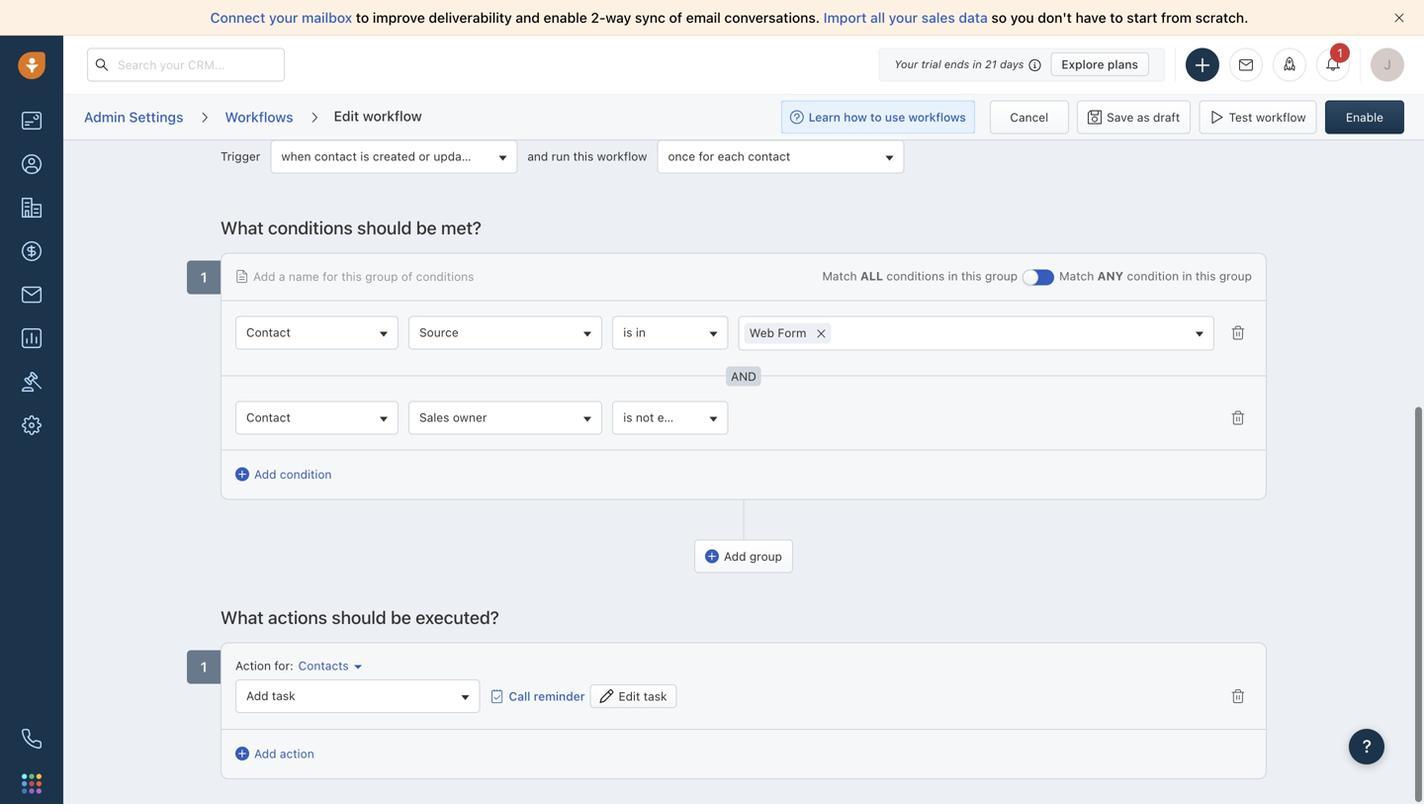 Task type: locate. For each thing, give the bounding box(es) containing it.
be for executed?
[[391, 607, 411, 628]]

0 horizontal spatial task
[[272, 689, 295, 702]]

your right all
[[889, 9, 918, 26]]

edit right reminder
[[619, 689, 640, 703]]

your
[[269, 9, 298, 26], [889, 9, 918, 26]]

contact button for source
[[235, 316, 399, 350]]

is up is not empty
[[623, 325, 632, 339]]

edit up when contact is created or updated
[[334, 108, 359, 124]]

workflows link
[[224, 102, 294, 133]]

21
[[985, 58, 997, 71]]

1 to from the left
[[356, 9, 369, 26]]

1 task from the left
[[272, 689, 295, 702]]

contact for sales owner
[[246, 410, 291, 424]]

form
[[778, 326, 806, 340]]

2 contact from the left
[[748, 149, 790, 163]]

1 horizontal spatial match
[[1059, 269, 1094, 283]]

2 horizontal spatial for
[[699, 149, 714, 163]]

0 horizontal spatial contact
[[314, 149, 357, 163]]

group inside button
[[750, 550, 782, 563]]

1 match from the left
[[822, 269, 857, 283]]

1 vertical spatial edit
[[619, 689, 640, 703]]

be
[[416, 217, 437, 238], [391, 607, 411, 628]]

0 vertical spatial of
[[669, 9, 682, 26]]

of down what conditions should be met?
[[401, 270, 413, 283]]

match all conditions in this group
[[822, 269, 1018, 283]]

match
[[822, 269, 857, 283], [1059, 269, 1094, 283]]

0 horizontal spatial edit
[[334, 108, 359, 124]]

edit
[[334, 108, 359, 124], [619, 689, 640, 703]]

start
[[1127, 9, 1157, 26]]

to left "start"
[[1110, 9, 1123, 26]]

workflow right test
[[1256, 110, 1306, 124]]

is left the 'not'
[[623, 410, 632, 424]]

what up action
[[221, 607, 264, 628]]

cancel button
[[990, 100, 1069, 134]]

for inside button
[[699, 149, 714, 163]]

owner
[[453, 410, 487, 424]]

contact right when
[[314, 149, 357, 163]]

0 vertical spatial for
[[699, 149, 714, 163]]

once
[[668, 149, 695, 163]]

for left each
[[699, 149, 714, 163]]

0 horizontal spatial workflow
[[363, 108, 422, 124]]

ends
[[944, 58, 970, 71]]

1 vertical spatial what
[[221, 607, 264, 628]]

edit for edit task
[[619, 689, 640, 703]]

enable
[[1346, 110, 1384, 124]]

workflow left once
[[597, 149, 647, 163]]

conditions right all
[[887, 269, 945, 283]]

in
[[973, 58, 982, 71], [948, 269, 958, 283], [1182, 269, 1192, 283], [636, 325, 646, 339]]

match left any
[[1059, 269, 1094, 283]]

1 vertical spatial condition
[[280, 467, 332, 481]]

explore plans link
[[1051, 52, 1149, 76]]

1 vertical spatial should
[[332, 607, 386, 628]]

0 vertical spatial edit
[[334, 108, 359, 124]]

should up add a name for this group of conditions
[[357, 217, 412, 238]]

1 vertical spatial is
[[623, 325, 632, 339]]

your left mailbox
[[269, 9, 298, 26]]

add condition
[[254, 467, 332, 481]]

add
[[253, 270, 275, 283], [254, 467, 276, 481], [724, 550, 746, 563], [246, 689, 268, 702], [254, 746, 276, 760]]

for for :
[[274, 659, 290, 673]]

in inside is in button
[[636, 325, 646, 339]]

0 vertical spatial contact
[[246, 325, 291, 339]]

what for what actions should be executed?
[[221, 607, 264, 628]]

edit inside button
[[619, 689, 640, 703]]

0 horizontal spatial of
[[401, 270, 413, 283]]

0 vertical spatial should
[[357, 217, 412, 238]]

task inside button
[[644, 689, 667, 703]]

is inside is not empty button
[[623, 410, 632, 424]]

0 horizontal spatial conditions
[[268, 217, 353, 238]]

is for sales owner
[[623, 410, 632, 424]]

× button
[[811, 321, 831, 344]]

draft
[[1153, 110, 1180, 124]]

add action
[[254, 746, 314, 760]]

workflow
[[363, 108, 422, 124], [1256, 110, 1306, 124], [597, 149, 647, 163]]

1 horizontal spatial for
[[323, 270, 338, 283]]

:
[[290, 659, 293, 673]]

to right mailbox
[[356, 9, 369, 26]]

is in
[[623, 325, 646, 339]]

1 contact from the top
[[246, 325, 291, 339]]

1 horizontal spatial edit
[[619, 689, 640, 703]]

2 contact from the top
[[246, 410, 291, 424]]

0 vertical spatial and
[[516, 9, 540, 26]]

this
[[573, 149, 594, 163], [961, 269, 982, 283], [1196, 269, 1216, 283], [341, 270, 362, 283]]

a
[[279, 270, 285, 283]]

what down trigger
[[221, 217, 264, 238]]

should up the contacts button
[[332, 607, 386, 628]]

in for condition
[[1182, 269, 1192, 283]]

0 horizontal spatial your
[[269, 9, 298, 26]]

2 horizontal spatial workflow
[[1256, 110, 1306, 124]]

2 vertical spatial is
[[623, 410, 632, 424]]

test
[[1229, 110, 1253, 124]]

and left enable
[[516, 9, 540, 26]]

improve
[[373, 9, 425, 26]]

trial
[[921, 58, 941, 71]]

add action link
[[235, 745, 314, 762]]

in up the 'not'
[[636, 325, 646, 339]]

task down :
[[272, 689, 295, 702]]

web form
[[749, 326, 806, 340]]

1 what from the top
[[221, 217, 264, 238]]

you
[[1011, 9, 1034, 26]]

add inside button
[[724, 550, 746, 563]]

not
[[636, 410, 654, 424]]

add inside "link"
[[254, 467, 276, 481]]

this for add a name for this group of conditions
[[341, 270, 362, 283]]

1 vertical spatial be
[[391, 607, 411, 628]]

for right name
[[323, 270, 338, 283]]

contact button for sales owner
[[235, 401, 399, 435]]

this for match all conditions in this group
[[961, 269, 982, 283]]

any
[[1097, 269, 1124, 283]]

contact down a
[[246, 325, 291, 339]]

when
[[281, 149, 311, 163]]

contact button up add condition at the left
[[235, 401, 399, 435]]

be left executed?
[[391, 607, 411, 628]]

what conditions should be met?
[[221, 217, 482, 238]]

0 vertical spatial what
[[221, 217, 264, 238]]

test workflow button
[[1199, 100, 1317, 134]]

and left run
[[527, 149, 548, 163]]

for right action
[[274, 659, 290, 673]]

contact button down name
[[235, 316, 399, 350]]

match left all
[[822, 269, 857, 283]]

task for add task
[[272, 689, 295, 702]]

what's new image
[[1283, 57, 1297, 71]]

1 horizontal spatial workflow
[[597, 149, 647, 163]]

in for ends
[[973, 58, 982, 71]]

0 horizontal spatial match
[[822, 269, 857, 283]]

actions
[[268, 607, 327, 628]]

group for match any condition in this group
[[1219, 269, 1252, 283]]

1 horizontal spatial task
[[644, 689, 667, 703]]

sales
[[419, 410, 449, 424]]

0 horizontal spatial condition
[[280, 467, 332, 481]]

this for match any condition in this group
[[1196, 269, 1216, 283]]

group for match all conditions in this group
[[985, 269, 1018, 283]]

scratch.
[[1195, 9, 1249, 26]]

1 contact from the left
[[314, 149, 357, 163]]

add task
[[246, 689, 295, 702]]

1 horizontal spatial to
[[1110, 9, 1123, 26]]

contact up "add condition" "link"
[[246, 410, 291, 424]]

2 task from the left
[[644, 689, 667, 703]]

1 contact button from the top
[[235, 316, 399, 350]]

workflow inside button
[[1256, 110, 1306, 124]]

what for what conditions should be met?
[[221, 217, 264, 238]]

1 link
[[1316, 43, 1350, 82]]

2 match from the left
[[1059, 269, 1094, 283]]

in right any
[[1182, 269, 1192, 283]]

in left 21
[[973, 58, 982, 71]]

mailbox
[[302, 9, 352, 26]]

conversations.
[[724, 9, 820, 26]]

of right sync
[[669, 9, 682, 26]]

is inside is in button
[[623, 325, 632, 339]]

conditions
[[268, 217, 353, 238], [887, 269, 945, 283], [416, 270, 474, 283]]

for
[[699, 149, 714, 163], [323, 270, 338, 283], [274, 659, 290, 673]]

in right all
[[948, 269, 958, 283]]

0 horizontal spatial to
[[356, 9, 369, 26]]

source button
[[408, 316, 603, 350]]

1 vertical spatial contact
[[246, 410, 291, 424]]

match for match any condition in this group
[[1059, 269, 1094, 283]]

is
[[360, 149, 369, 163], [623, 325, 632, 339], [623, 410, 632, 424]]

0 vertical spatial condition
[[1127, 269, 1179, 283]]

conditions down met?
[[416, 270, 474, 283]]

connect your mailbox link
[[210, 9, 356, 26]]

phone image
[[22, 729, 42, 749]]

2 what from the top
[[221, 607, 264, 628]]

contact right each
[[748, 149, 790, 163]]

and
[[516, 9, 540, 26], [527, 149, 548, 163]]

workflow up created
[[363, 108, 422, 124]]

settings
[[129, 109, 183, 125]]

2 contact button from the top
[[235, 401, 399, 435]]

2 vertical spatial for
[[274, 659, 290, 673]]

contact button
[[235, 316, 399, 350], [235, 401, 399, 435]]

1 vertical spatial for
[[323, 270, 338, 283]]

save as draft
[[1107, 110, 1180, 124]]

cancel
[[1010, 110, 1049, 124]]

1 vertical spatial contact button
[[235, 401, 399, 435]]

is not empty button
[[612, 401, 729, 435]]

so
[[991, 9, 1007, 26]]

add inside 'button'
[[246, 689, 268, 702]]

0 vertical spatial contact button
[[235, 316, 399, 350]]

condition inside "link"
[[280, 467, 332, 481]]

contact
[[246, 325, 291, 339], [246, 410, 291, 424]]

when contact is created or updated
[[281, 149, 480, 163]]

1 horizontal spatial be
[[416, 217, 437, 238]]

0 vertical spatial is
[[360, 149, 369, 163]]

task right reminder
[[644, 689, 667, 703]]

0 vertical spatial be
[[416, 217, 437, 238]]

1 horizontal spatial contact
[[748, 149, 790, 163]]

be for met?
[[416, 217, 437, 238]]

be left met?
[[416, 217, 437, 238]]

2 to from the left
[[1110, 9, 1123, 26]]

add inside button
[[254, 746, 276, 760]]

0 horizontal spatial for
[[274, 659, 290, 673]]

0 horizontal spatial be
[[391, 607, 411, 628]]

1 horizontal spatial your
[[889, 9, 918, 26]]

web
[[749, 326, 774, 340]]

task inside 'button'
[[272, 689, 295, 702]]

is left created
[[360, 149, 369, 163]]

sales owner
[[419, 410, 487, 424]]

condition
[[1127, 269, 1179, 283], [280, 467, 332, 481]]

all
[[870, 9, 885, 26]]

add for add a name for this group of conditions
[[253, 270, 275, 283]]

close image
[[1395, 13, 1404, 23]]

conditions up name
[[268, 217, 353, 238]]



Task type: describe. For each thing, give the bounding box(es) containing it.
2 your from the left
[[889, 9, 918, 26]]

import
[[824, 9, 867, 26]]

all
[[860, 269, 883, 283]]

have
[[1076, 9, 1106, 26]]

contacts button
[[293, 657, 362, 674]]

add a name for this group of conditions
[[253, 270, 474, 283]]

plans
[[1108, 57, 1138, 71]]

is inside when contact is created or updated button
[[360, 149, 369, 163]]

add condition link
[[235, 465, 332, 483]]

once for each contact button
[[657, 140, 904, 174]]

as
[[1137, 110, 1150, 124]]

in for conditions
[[948, 269, 958, 283]]

match for match all conditions in this group
[[822, 269, 857, 283]]

freshworks switcher image
[[22, 774, 42, 793]]

run
[[552, 149, 570, 163]]

updated
[[434, 149, 480, 163]]

1 vertical spatial of
[[401, 270, 413, 283]]

1 horizontal spatial condition
[[1127, 269, 1179, 283]]

add action button
[[235, 745, 334, 764]]

workflows
[[225, 109, 293, 125]]

workflow for test workflow
[[1256, 110, 1306, 124]]

sales owner button
[[408, 401, 603, 435]]

executed?
[[416, 607, 499, 628]]

reminder
[[534, 689, 585, 703]]

enable button
[[1325, 100, 1404, 134]]

edit task button
[[590, 684, 677, 708]]

1
[[1337, 46, 1343, 60]]

Search your CRM... text field
[[87, 48, 285, 82]]

don't
[[1038, 9, 1072, 26]]

call
[[509, 689, 530, 703]]

call reminder
[[509, 689, 585, 703]]

name
[[289, 270, 319, 283]]

task for edit task
[[644, 689, 667, 703]]

created
[[373, 149, 415, 163]]

workflow for edit workflow
[[363, 108, 422, 124]]

explore
[[1062, 57, 1104, 71]]

explore plans
[[1062, 57, 1138, 71]]

add for add action
[[254, 746, 276, 760]]

test workflow
[[1229, 110, 1306, 124]]

each
[[718, 149, 745, 163]]

trigger
[[221, 149, 260, 163]]

add for add condition
[[254, 467, 276, 481]]

1 vertical spatial and
[[527, 149, 548, 163]]

sync
[[635, 9, 666, 26]]

deliverability
[[429, 9, 512, 26]]

action
[[235, 659, 271, 673]]

when contact is created or updated button
[[270, 140, 518, 174]]

is in button
[[612, 316, 729, 350]]

is for source
[[623, 325, 632, 339]]

add group
[[724, 550, 782, 563]]

should for actions
[[332, 607, 386, 628]]

call reminder link
[[490, 687, 585, 705]]

empty
[[657, 410, 692, 424]]

connect your mailbox to improve deliverability and enable 2-way sync of email conversations. import all your sales data so you don't have to start from scratch.
[[210, 9, 1249, 26]]

group for add a name for this group of conditions
[[365, 270, 398, 283]]

met?
[[441, 217, 482, 238]]

connect
[[210, 9, 265, 26]]

contact for source
[[246, 325, 291, 339]]

action for :
[[235, 659, 293, 673]]

add for add group
[[724, 550, 746, 563]]

1 horizontal spatial of
[[669, 9, 682, 26]]

and run this workflow
[[527, 149, 647, 163]]

enable
[[544, 9, 587, 26]]

action
[[280, 746, 314, 760]]

2 horizontal spatial conditions
[[887, 269, 945, 283]]

is not empty
[[623, 410, 692, 424]]

contacts
[[298, 659, 349, 673]]

save as draft button
[[1077, 100, 1191, 134]]

admin settings link
[[83, 102, 184, 133]]

×
[[816, 321, 827, 343]]

once for each contact
[[668, 149, 790, 163]]

edit task
[[619, 689, 667, 703]]

days
[[1000, 58, 1024, 71]]

edit workflow
[[334, 108, 422, 124]]

add for add task
[[246, 689, 268, 702]]

1 your from the left
[[269, 9, 298, 26]]

edit for edit workflow
[[334, 108, 359, 124]]

admin
[[84, 109, 125, 125]]

way
[[606, 9, 631, 26]]

save
[[1107, 110, 1134, 124]]

admin settings
[[84, 109, 183, 125]]

1 horizontal spatial conditions
[[416, 270, 474, 283]]

match any condition in this group
[[1059, 269, 1252, 283]]

import all your sales data link
[[824, 9, 991, 26]]

phone element
[[12, 719, 51, 759]]

email
[[686, 9, 721, 26]]

your trial ends in 21 days
[[894, 58, 1024, 71]]

should for conditions
[[357, 217, 412, 238]]

what actions should be executed?
[[221, 607, 499, 628]]

data
[[959, 9, 988, 26]]

or
[[419, 149, 430, 163]]

sales
[[921, 9, 955, 26]]

properties image
[[22, 372, 42, 392]]

2-
[[591, 9, 606, 26]]

for for each
[[699, 149, 714, 163]]

add task button
[[235, 679, 480, 713]]

add group button
[[694, 540, 793, 573]]



Task type: vqa. For each thing, say whether or not it's contained in the screenshot.
From
yes



